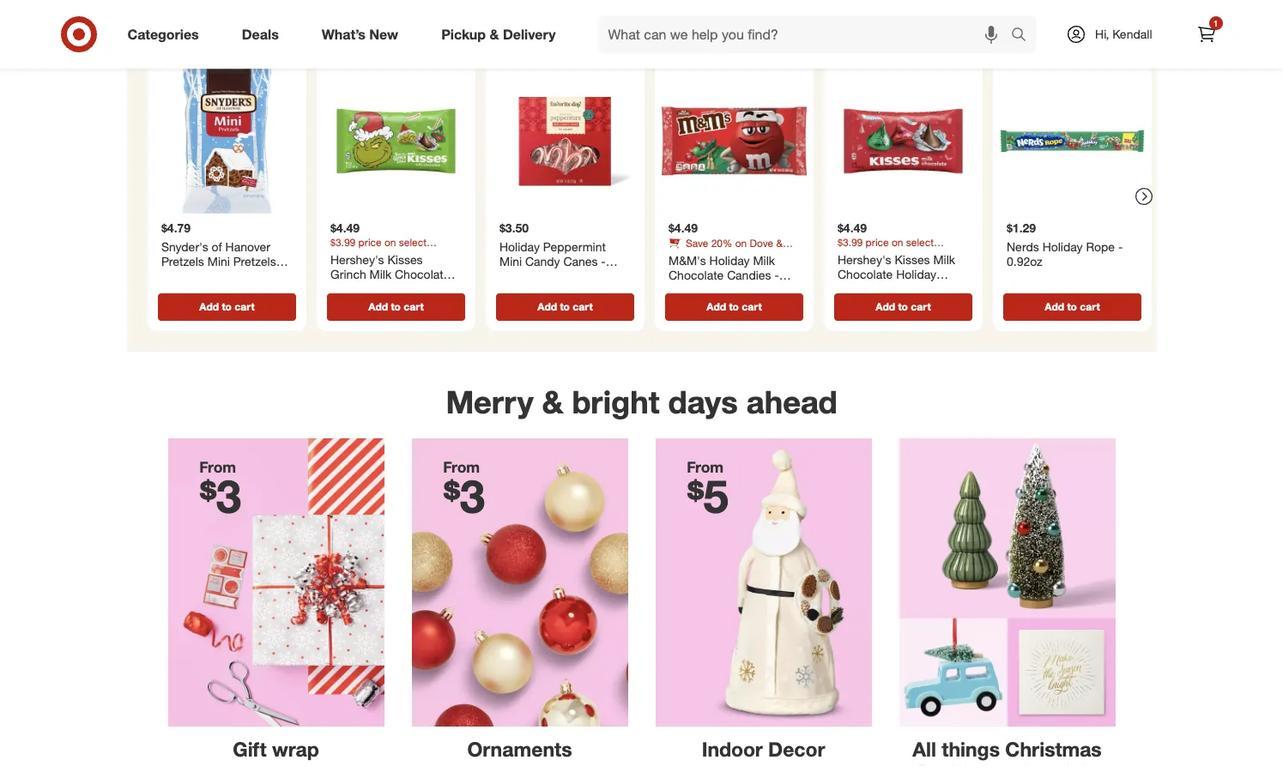 Task type: vqa. For each thing, say whether or not it's contained in the screenshot.
Broccoli
no



Task type: describe. For each thing, give the bounding box(es) containing it.
add to cart for hershey's kisses grinch milk chocolate holiday candy - 9.5oz
[[368, 300, 424, 313]]

holiday peppermint mini candy canes - 50ct/9oz - favorite day™ image
[[492, 69, 638, 214]]

add for m&m's holiday milk chocolate candies - 10oz
[[707, 300, 726, 313]]

things
[[942, 738, 1000, 762]]

add to cart for hershey's kisses milk chocolate holiday candy bag - 10.1oz
[[876, 300, 931, 313]]

gift wrap
[[233, 738, 319, 762]]

- inside hershey's kisses milk chocolate holiday candy bag - 10.1oz
[[901, 282, 905, 297]]

holiday
[[627, 17, 712, 48]]

$1.29 nerds holiday rope - 0.92oz
[[1007, 221, 1123, 269]]

- right canes
[[601, 255, 606, 269]]

1
[[1214, 18, 1219, 28]]

0.92oz
[[1007, 255, 1043, 269]]

pickup & delivery
[[442, 25, 556, 43]]

m&m's holiday milk chocolate candies - 10oz
[[669, 253, 779, 298]]

merry
[[446, 383, 534, 422]]

on
[[735, 237, 747, 250]]

categories link
[[113, 15, 220, 53]]

$1.29
[[1007, 221, 1036, 236]]

$4.79 snyder's of hanover pretzels mini pretzels family size - 16oz
[[161, 221, 276, 284]]

snyder's
[[161, 239, 208, 254]]

holiday inside m&m's holiday milk chocolate candies - 10oz
[[709, 253, 750, 268]]

hershey's for chocolate
[[838, 252, 891, 267]]

deals
[[242, 25, 279, 43]]

add for snyder's of hanover pretzels mini pretzels family size - 16oz
[[199, 300, 219, 313]]

dove
[[750, 237, 773, 250]]

holiday inside hershey's kisses grinch milk chocolate holiday candy - 9.5oz
[[330, 282, 371, 297]]

- inside hershey's kisses grinch milk chocolate holiday candy - 9.5oz
[[412, 282, 417, 297]]

candies
[[727, 268, 771, 283]]

m&m's holiday milk chocolate candies - 10oz image
[[662, 69, 807, 214]]

nerds holiday rope - 0.92oz image
[[1000, 69, 1145, 214]]

add to cart for snyder's of hanover pretzels mini pretzels family size - 16oz
[[199, 300, 254, 313]]

hershey's kisses grinch milk chocolate holiday candy - 9.5oz image
[[323, 69, 468, 214]]

search button
[[1004, 15, 1045, 57]]

deals link
[[227, 15, 300, 53]]

what's
[[322, 25, 366, 43]]

kendall
[[1113, 27, 1153, 41]]

merry & bright days ahead
[[446, 383, 838, 422]]

add to cart button for m&m's holiday milk chocolate candies - 10oz
[[665, 294, 803, 321]]

christmas
[[1006, 738, 1102, 762]]

cart for hershey's kisses milk chocolate holiday candy bag - 10.1oz
[[911, 300, 931, 313]]

kisses for holiday
[[895, 252, 930, 267]]

categories
[[128, 25, 199, 43]]

hershey's kisses milk chocolate holiday candy bag - 10.1oz image
[[831, 69, 976, 214]]

$3 for ornaments
[[443, 468, 485, 523]]

chocolate inside hershey's kisses grinch milk chocolate holiday candy - 9.5oz
[[395, 267, 450, 282]]

new
[[370, 25, 399, 43]]

add to cart button for nerds holiday rope - 0.92oz
[[1003, 294, 1142, 321]]

& for merry & bright days ahead
[[542, 383, 564, 422]]

day™
[[499, 285, 527, 299]]

20%
[[711, 237, 732, 250]]

cart for holiday peppermint mini candy canes - 50ct/9oz - favorite day™
[[573, 300, 593, 313]]

cart for m&m's holiday milk chocolate candies - 10oz
[[742, 300, 762, 313]]

1 link
[[1188, 15, 1226, 53]]

favorite
[[558, 270, 600, 284]]

$3.50 holiday peppermint mini candy canes - 50ct/9oz - favorite day™
[[499, 221, 606, 299]]

hi, kendall
[[1096, 27, 1153, 41]]

$4.79
[[161, 221, 190, 236]]

indoor decor
[[702, 738, 826, 762]]

add to cart for m&m's holiday milk chocolate candies - 10oz
[[707, 300, 762, 313]]

all
[[913, 738, 937, 762]]

days
[[669, 383, 738, 422]]

hanover
[[225, 239, 270, 254]]

peppermint
[[543, 239, 606, 254]]

add to cart button for holiday peppermint mini candy canes - 50ct/9oz - favorite day™
[[496, 294, 634, 321]]

cart for hershey's kisses grinch milk chocolate holiday candy - 9.5oz
[[403, 300, 424, 313]]

add for holiday peppermint mini candy canes - 50ct/9oz - favorite day™
[[537, 300, 557, 313]]

from for indoor
[[687, 459, 724, 477]]

- left favorite
[[549, 270, 554, 284]]

save 20% on dove & m&m's candies
[[669, 237, 783, 263]]

all things christmas link
[[886, 425, 1130, 767]]

milk inside hershey's kisses grinch milk chocolate holiday candy - 9.5oz
[[369, 267, 391, 282]]

to for holiday peppermint mini candy canes - 50ct/9oz - favorite day™
[[560, 300, 570, 313]]

treats
[[719, 17, 788, 48]]

what's new
[[322, 25, 399, 43]]

add to cart button for snyder's of hanover pretzels mini pretzels family size - 16oz
[[158, 294, 296, 321]]

$3 for gift wrap
[[199, 468, 241, 523]]

rope
[[1086, 239, 1115, 254]]

& for pickup & delivery
[[490, 25, 499, 43]]



Task type: locate. For each thing, give the bounding box(es) containing it.
1 add to cart from the left
[[199, 300, 254, 313]]

m&m's
[[669, 250, 701, 263], [669, 253, 706, 268]]

pickup & delivery link
[[427, 15, 578, 53]]

nerds
[[1007, 239, 1039, 254]]

save
[[686, 237, 708, 250]]

from $3 for ornaments
[[443, 459, 485, 523]]

- inside "$4.79 snyder's of hanover pretzels mini pretzels family size - 16oz"
[[225, 270, 229, 284]]

bag
[[876, 282, 897, 297]]

3 cart from the left
[[573, 300, 593, 313]]

4 add to cart from the left
[[707, 300, 762, 313]]

cart down candies
[[742, 300, 762, 313]]

16oz
[[233, 270, 259, 284]]

mini
[[207, 255, 230, 269], [499, 255, 522, 269]]

kisses inside hershey's kisses grinch milk chocolate holiday candy - 9.5oz
[[387, 252, 423, 267]]

chocolate
[[395, 267, 450, 282], [838, 267, 893, 282], [669, 268, 724, 283]]

add to cart down size
[[199, 300, 254, 313]]

$4.49 for hershey's kisses grinch milk chocolate holiday candy - 9.5oz
[[330, 221, 359, 236]]

1 from from the left
[[199, 459, 236, 477]]

add
[[199, 300, 219, 313], [368, 300, 388, 313], [537, 300, 557, 313], [707, 300, 726, 313], [876, 300, 895, 313], [1045, 300, 1064, 313]]

chocolate up bag
[[838, 267, 893, 282]]

6 to from the left
[[1067, 300, 1077, 313]]

2 mini from the left
[[499, 255, 522, 269]]

holiday down grinch
[[330, 282, 371, 297]]

decor
[[769, 738, 826, 762]]

hershey's up grinch
[[330, 252, 384, 267]]

3 from from the left
[[687, 459, 724, 477]]

mini inside "$4.79 snyder's of hanover pretzels mini pretzels family size - 16oz"
[[207, 255, 230, 269]]

6 add to cart button from the left
[[1003, 294, 1142, 321]]

- right bag
[[901, 282, 905, 297]]

10oz
[[669, 283, 694, 298]]

have
[[565, 17, 620, 48]]

holiday inside $1.29 nerds holiday rope - 0.92oz
[[1043, 239, 1083, 254]]

1 kisses from the left
[[387, 252, 423, 267]]

canes
[[563, 255, 598, 269]]

0 horizontal spatial mini
[[207, 255, 230, 269]]

mini down of
[[207, 255, 230, 269]]

2 from from the left
[[443, 459, 480, 477]]

2 add to cart button from the left
[[327, 294, 465, 321]]

$5
[[687, 468, 729, 523]]

0 horizontal spatial $3
[[199, 468, 241, 523]]

m&m's down "save"
[[669, 253, 706, 268]]

hershey's kisses grinch milk chocolate holiday candy - 9.5oz
[[330, 252, 450, 297]]

3 $4.49 from the left
[[838, 221, 867, 236]]

add for nerds holiday rope - 0.92oz
[[1045, 300, 1064, 313]]

cart down 16oz
[[234, 300, 254, 313]]

family
[[161, 270, 195, 284]]

add to cart button for hershey's kisses milk chocolate holiday candy bag - 10.1oz
[[834, 294, 973, 321]]

$4.49 up "save"
[[669, 221, 698, 236]]

0 horizontal spatial chocolate
[[395, 267, 450, 282]]

4 cart from the left
[[742, 300, 762, 313]]

2 horizontal spatial &
[[776, 237, 783, 250]]

2 add to cart from the left
[[368, 300, 424, 313]]

add down bag
[[876, 300, 895, 313]]

- left 9.5oz
[[412, 282, 417, 297]]

1 from $3 from the left
[[199, 459, 241, 523]]

& left bright
[[542, 383, 564, 422]]

0 horizontal spatial from $3
[[199, 459, 241, 523]]

1 cart from the left
[[234, 300, 254, 313]]

candy inside $3.50 holiday peppermint mini candy canes - 50ct/9oz - favorite day™
[[525, 255, 560, 269]]

1 to from the left
[[221, 300, 231, 313]]

milk
[[933, 252, 955, 267], [753, 253, 775, 268], [369, 267, 391, 282]]

kisses
[[387, 252, 423, 267], [895, 252, 930, 267]]

2 kisses from the left
[[895, 252, 930, 267]]

holiday inside hershey's kisses milk chocolate holiday candy bag - 10.1oz
[[896, 267, 937, 282]]

to
[[221, 300, 231, 313], [391, 300, 401, 313], [560, 300, 570, 313], [729, 300, 739, 313], [898, 300, 908, 313], [1067, 300, 1077, 313]]

hershey's inside hershey's kisses grinch milk chocolate holiday candy - 9.5oz
[[330, 252, 384, 267]]

$4.49 up hershey's kisses milk chocolate holiday candy bag - 10.1oz at the top
[[838, 221, 867, 236]]

4 add from the left
[[707, 300, 726, 313]]

1 horizontal spatial hershey's
[[838, 252, 891, 267]]

from for gift
[[199, 459, 236, 477]]

$3
[[199, 468, 241, 523], [443, 468, 485, 523]]

add down 50ct/9oz
[[537, 300, 557, 313]]

holiday down $3.50
[[499, 239, 540, 254]]

add to cart for nerds holiday rope - 0.92oz
[[1045, 300, 1100, 313]]

1 horizontal spatial chocolate
[[669, 268, 724, 283]]

2 add from the left
[[368, 300, 388, 313]]

5 to from the left
[[898, 300, 908, 313]]

chocolate inside m&m's holiday milk chocolate candies - 10oz
[[669, 268, 724, 283]]

- inside $1.29 nerds holiday rope - 0.92oz
[[1118, 239, 1123, 254]]

milk for holiday
[[933, 252, 955, 267]]

to down $1.29 nerds holiday rope - 0.92oz
[[1067, 300, 1077, 313]]

to for snyder's of hanover pretzels mini pretzels family size - 16oz
[[221, 300, 231, 313]]

3 add from the left
[[537, 300, 557, 313]]

m&m's inside m&m's holiday milk chocolate candies - 10oz
[[669, 253, 706, 268]]

3 add to cart button from the left
[[496, 294, 634, 321]]

0 horizontal spatial $4.49
[[330, 221, 359, 236]]

& right dove
[[776, 237, 783, 250]]

5 add from the left
[[876, 300, 895, 313]]

add down hershey's kisses grinch milk chocolate holiday candy - 9.5oz
[[368, 300, 388, 313]]

0 horizontal spatial &
[[490, 25, 499, 43]]

1 horizontal spatial from
[[443, 459, 480, 477]]

hershey's inside hershey's kisses milk chocolate holiday candy bag - 10.1oz
[[838, 252, 891, 267]]

1 horizontal spatial mini
[[499, 255, 522, 269]]

to down hershey's kisses grinch milk chocolate holiday candy - 9.5oz
[[391, 300, 401, 313]]

indoor
[[702, 738, 763, 762]]

carousel region
[[127, 4, 1157, 366]]

- right size
[[225, 270, 229, 284]]

cart down rope
[[1080, 300, 1100, 313]]

to for m&m's holiday milk chocolate candies - 10oz
[[729, 300, 739, 313]]

from $3 for gift wrap
[[199, 459, 241, 523]]

holiday down 20%
[[709, 253, 750, 268]]

$4.49 for m&m's holiday milk chocolate candies - 10oz
[[669, 221, 698, 236]]

cart down 10.1oz
[[911, 300, 931, 313]]

mini up 50ct/9oz
[[499, 255, 522, 269]]

cart down favorite
[[573, 300, 593, 313]]

1 mini from the left
[[207, 255, 230, 269]]

- right candies
[[774, 268, 779, 283]]

add down size
[[199, 300, 219, 313]]

add to cart down bag
[[876, 300, 931, 313]]

candies
[[704, 250, 740, 263]]

$4.49 up grinch
[[330, 221, 359, 236]]

1 horizontal spatial candy
[[525, 255, 560, 269]]

2 cart from the left
[[403, 300, 424, 313]]

5 cart from the left
[[911, 300, 931, 313]]

0 horizontal spatial kisses
[[387, 252, 423, 267]]

0 horizontal spatial hershey's
[[330, 252, 384, 267]]

1 horizontal spatial &
[[542, 383, 564, 422]]

from $3
[[199, 459, 241, 523], [443, 459, 485, 523]]

2 hershey's from the left
[[838, 252, 891, 267]]

2 from $3 from the left
[[443, 459, 485, 523]]

holiday up 10.1oz
[[896, 267, 937, 282]]

hershey's up bag
[[838, 252, 891, 267]]

add for hershey's kisses milk chocolate holiday candy bag - 10.1oz
[[876, 300, 895, 313]]

grinch
[[330, 267, 366, 282]]

add down m&m's holiday milk chocolate candies - 10oz
[[707, 300, 726, 313]]

3 add to cart from the left
[[537, 300, 593, 313]]

milk for candies
[[753, 253, 775, 268]]

add to cart down hershey's kisses grinch milk chocolate holiday candy - 9.5oz
[[368, 300, 424, 313]]

& right pickup
[[490, 25, 499, 43]]

of
[[211, 239, 222, 254]]

2 horizontal spatial from
[[687, 459, 724, 477]]

10.1oz
[[909, 282, 945, 297]]

chocolate inside hershey's kisses milk chocolate holiday candy bag - 10.1oz
[[838, 267, 893, 282]]

2 horizontal spatial milk
[[933, 252, 955, 267]]

milk right grinch
[[369, 267, 391, 282]]

cart for nerds holiday rope - 0.92oz
[[1080, 300, 1100, 313]]

hi,
[[1096, 27, 1110, 41]]

add for hershey's kisses grinch milk chocolate holiday candy - 9.5oz
[[368, 300, 388, 313]]

delivery
[[503, 25, 556, 43]]

cart down 9.5oz
[[403, 300, 424, 313]]

all things christmas
[[913, 738, 1102, 762]]

5 add to cart button from the left
[[834, 294, 973, 321]]

milk inside hershey's kisses milk chocolate holiday candy bag - 10.1oz
[[933, 252, 955, 267]]

- right rope
[[1118, 239, 1123, 254]]

2 vertical spatial &
[[542, 383, 564, 422]]

to down "$4.79 snyder's of hanover pretzels mini pretzels family size - 16oz"
[[221, 300, 231, 313]]

to for nerds holiday rope - 0.92oz
[[1067, 300, 1077, 313]]

to down favorite
[[560, 300, 570, 313]]

holiday left rope
[[1043, 239, 1083, 254]]

1 add from the left
[[199, 300, 219, 313]]

hershey's for milk
[[330, 252, 384, 267]]

candy left 9.5oz
[[374, 282, 409, 297]]

kisses up 9.5oz
[[387, 252, 423, 267]]

chocolate for -
[[669, 268, 724, 283]]

1 m&m's from the top
[[669, 250, 701, 263]]

2 horizontal spatial chocolate
[[838, 267, 893, 282]]

pickup
[[442, 25, 486, 43]]

ahead
[[747, 383, 838, 422]]

6 add from the left
[[1045, 300, 1064, 313]]

2 $4.49 from the left
[[669, 221, 698, 236]]

& inside save 20% on dove & m&m's candies
[[776, 237, 783, 250]]

$4.49
[[330, 221, 359, 236], [669, 221, 698, 236], [838, 221, 867, 236]]

&
[[490, 25, 499, 43], [776, 237, 783, 250], [542, 383, 564, 422]]

chocolate up 10oz
[[669, 268, 724, 283]]

chocolate up 9.5oz
[[395, 267, 450, 282]]

candy inside hershey's kisses grinch milk chocolate holiday candy - 9.5oz
[[374, 282, 409, 297]]

what's new link
[[307, 15, 420, 53]]

hershey's kisses milk chocolate holiday candy bag - 10.1oz
[[838, 252, 955, 297]]

from $5
[[687, 459, 729, 523]]

holiday inside $3.50 holiday peppermint mini candy canes - 50ct/9oz - favorite day™
[[499, 239, 540, 254]]

0 horizontal spatial from
[[199, 459, 236, 477]]

to for hershey's kisses grinch milk chocolate holiday candy - 9.5oz
[[391, 300, 401, 313]]

2 $3 from the left
[[443, 468, 485, 523]]

add to cart down favorite
[[537, 300, 593, 313]]

search
[[1004, 27, 1045, 44]]

add to cart
[[199, 300, 254, 313], [368, 300, 424, 313], [537, 300, 593, 313], [707, 300, 762, 313], [876, 300, 931, 313], [1045, 300, 1100, 313]]

wrap
[[272, 738, 319, 762]]

5 add to cart from the left
[[876, 300, 931, 313]]

9.5oz
[[420, 282, 449, 297]]

cart for snyder's of hanover pretzels mini pretzels family size - 16oz
[[234, 300, 254, 313]]

add to cart down $1.29 nerds holiday rope - 0.92oz
[[1045, 300, 1100, 313]]

kisses up 10.1oz
[[895, 252, 930, 267]]

milk inside m&m's holiday milk chocolate candies - 10oz
[[753, 253, 775, 268]]

pretzels
[[161, 255, 204, 269], [233, 255, 276, 269]]

6 cart from the left
[[1080, 300, 1100, 313]]

2 horizontal spatial $4.49
[[838, 221, 867, 236]]

0 horizontal spatial candy
[[374, 282, 409, 297]]

1 horizontal spatial kisses
[[895, 252, 930, 267]]

from inside from $5
[[687, 459, 724, 477]]

0 horizontal spatial milk
[[369, 267, 391, 282]]

must-
[[495, 17, 565, 48]]

cart
[[234, 300, 254, 313], [403, 300, 424, 313], [573, 300, 593, 313], [742, 300, 762, 313], [911, 300, 931, 313], [1080, 300, 1100, 313]]

1 pretzels from the left
[[161, 255, 204, 269]]

1 add to cart button from the left
[[158, 294, 296, 321]]

1 vertical spatial &
[[776, 237, 783, 250]]

kisses for chocolate
[[387, 252, 423, 267]]

4 add to cart button from the left
[[665, 294, 803, 321]]

candy left bag
[[838, 282, 873, 297]]

add to cart button
[[158, 294, 296, 321], [327, 294, 465, 321], [496, 294, 634, 321], [665, 294, 803, 321], [834, 294, 973, 321], [1003, 294, 1142, 321]]

-
[[1118, 239, 1123, 254], [601, 255, 606, 269], [774, 268, 779, 283], [225, 270, 229, 284], [549, 270, 554, 284], [412, 282, 417, 297], [901, 282, 905, 297]]

hershey's
[[330, 252, 384, 267], [838, 252, 891, 267]]

1 horizontal spatial from $3
[[443, 459, 485, 523]]

milk up 10.1oz
[[933, 252, 955, 267]]

candy
[[525, 255, 560, 269], [374, 282, 409, 297], [838, 282, 873, 297]]

1 $4.49 from the left
[[330, 221, 359, 236]]

50ct/9oz
[[499, 270, 546, 284]]

2 m&m's from the top
[[669, 253, 706, 268]]

1 $3 from the left
[[199, 468, 241, 523]]

bright
[[572, 383, 660, 422]]

size
[[199, 270, 221, 284]]

0 vertical spatial &
[[490, 25, 499, 43]]

from
[[199, 459, 236, 477], [443, 459, 480, 477], [687, 459, 724, 477]]

1 horizontal spatial $3
[[443, 468, 485, 523]]

kisses inside hershey's kisses milk chocolate holiday candy bag - 10.1oz
[[895, 252, 930, 267]]

What can we help you find? suggestions appear below search field
[[598, 15, 1016, 53]]

- inside m&m's holiday milk chocolate candies - 10oz
[[774, 268, 779, 283]]

ornaments
[[468, 738, 572, 762]]

pretzels down hanover
[[233, 255, 276, 269]]

2 to from the left
[[391, 300, 401, 313]]

pretzels down snyder's
[[161, 255, 204, 269]]

chocolate for candy
[[838, 267, 893, 282]]

candy inside hershey's kisses milk chocolate holiday candy bag - 10.1oz
[[838, 282, 873, 297]]

to for hershey's kisses milk chocolate holiday candy bag - 10.1oz
[[898, 300, 908, 313]]

mini inside $3.50 holiday peppermint mini candy canes - 50ct/9oz - favorite day™
[[499, 255, 522, 269]]

$4.49 for hershey's kisses milk chocolate holiday candy bag - 10.1oz
[[838, 221, 867, 236]]

gift
[[233, 738, 267, 762]]

m&m's inside save 20% on dove & m&m's candies
[[669, 250, 701, 263]]

add down $1.29 nerds holiday rope - 0.92oz
[[1045, 300, 1064, 313]]

holiday
[[499, 239, 540, 254], [1043, 239, 1083, 254], [709, 253, 750, 268], [896, 267, 937, 282], [330, 282, 371, 297]]

1 horizontal spatial milk
[[753, 253, 775, 268]]

4 to from the left
[[729, 300, 739, 313]]

0 horizontal spatial pretzels
[[161, 255, 204, 269]]

m&m's up 10oz
[[669, 250, 701, 263]]

to down hershey's kisses milk chocolate holiday candy bag - 10.1oz at the top
[[898, 300, 908, 313]]

must-have holiday treats
[[495, 17, 788, 48]]

snyder's of hanover pretzels mini pretzels family size - 16oz image
[[154, 69, 299, 214]]

add to cart button for hershey's kisses grinch milk chocolate holiday candy - 9.5oz
[[327, 294, 465, 321]]

add to cart down m&m's holiday milk chocolate candies - 10oz
[[707, 300, 762, 313]]

6 add to cart from the left
[[1045, 300, 1100, 313]]

1 horizontal spatial pretzels
[[233, 255, 276, 269]]

3 to from the left
[[560, 300, 570, 313]]

1 hershey's from the left
[[330, 252, 384, 267]]

$3.50
[[499, 221, 529, 236]]

1 horizontal spatial $4.49
[[669, 221, 698, 236]]

to down m&m's holiday milk chocolate candies - 10oz
[[729, 300, 739, 313]]

add to cart for holiday peppermint mini candy canes - 50ct/9oz - favorite day™
[[537, 300, 593, 313]]

2 pretzels from the left
[[233, 255, 276, 269]]

2 horizontal spatial candy
[[838, 282, 873, 297]]

milk down dove
[[753, 253, 775, 268]]

candy up 50ct/9oz
[[525, 255, 560, 269]]



